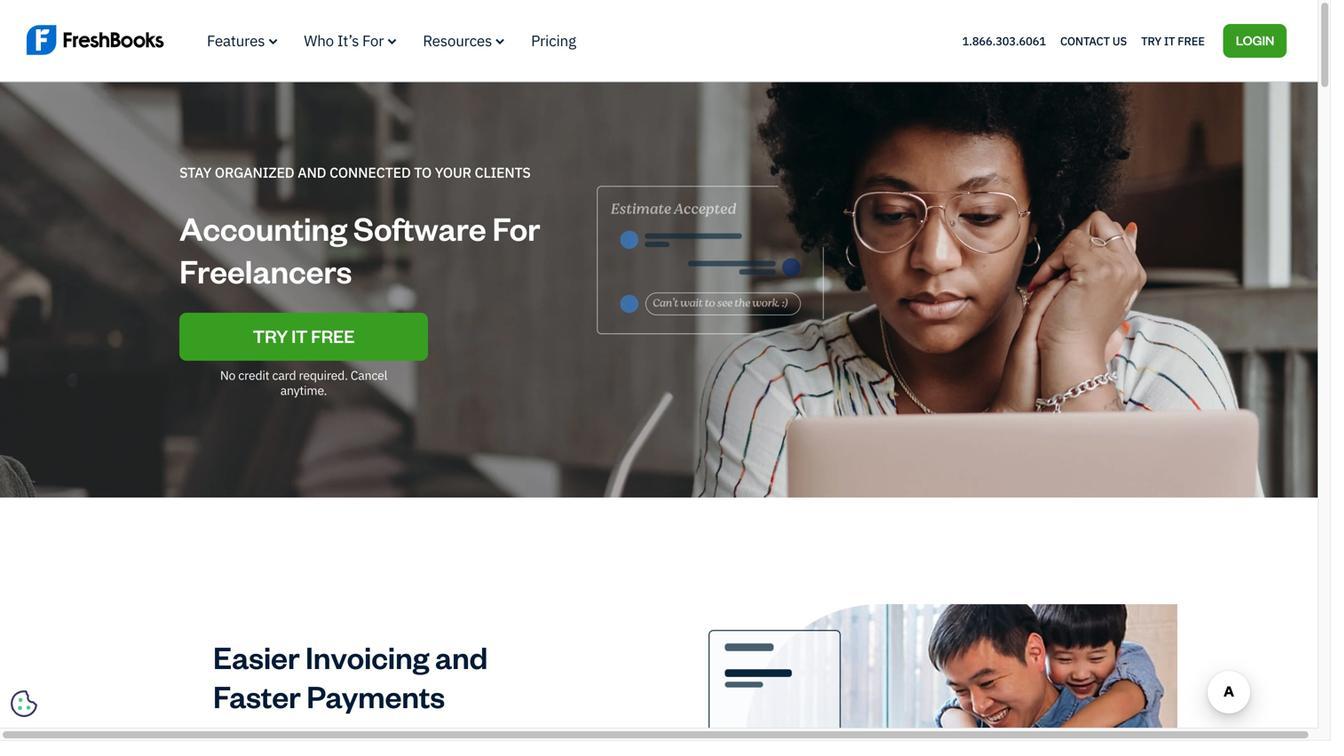 Task type: describe. For each thing, give the bounding box(es) containing it.
easier
[[213, 637, 300, 677]]

stay
[[179, 163, 212, 182]]

try
[[253, 324, 288, 347]]

try it free link
[[179, 313, 428, 361]]

who
[[304, 31, 334, 50]]

contact
[[1061, 33, 1111, 48]]

no credit card required. cancel anytime.
[[220, 367, 388, 398]]

credit
[[238, 367, 270, 383]]

features
[[207, 31, 265, 50]]

login
[[1237, 31, 1275, 48]]

and for invoicing
[[435, 637, 488, 677]]

try it free
[[1142, 33, 1205, 48]]

card
[[272, 367, 296, 383]]

resources
[[423, 31, 492, 50]]

connected
[[330, 163, 411, 182]]

it's
[[337, 31, 359, 50]]

contact us
[[1061, 33, 1128, 48]]

pricing
[[531, 31, 576, 50]]

try it free
[[253, 324, 355, 347]]

for for who it's for
[[363, 31, 384, 50]]

contact us link
[[1061, 29, 1128, 52]]

free
[[1178, 33, 1205, 48]]

your
[[435, 163, 472, 182]]

stay organized and connected to your clients
[[179, 163, 531, 182]]



Task type: locate. For each thing, give the bounding box(es) containing it.
it
[[291, 324, 308, 347]]

for right it's
[[363, 31, 384, 50]]

for
[[363, 31, 384, 50], [493, 206, 540, 248]]

resources link
[[423, 31, 505, 50]]

for down clients
[[493, 206, 540, 248]]

freelancers
[[179, 249, 352, 291]]

cookie consent banner dialog
[[13, 509, 280, 714]]

accounting
[[179, 206, 347, 248]]

try it free link
[[1142, 29, 1205, 52]]

cancel
[[351, 367, 388, 383]]

1 horizontal spatial for
[[493, 206, 540, 248]]

1 horizontal spatial and
[[435, 637, 488, 677]]

and
[[298, 163, 326, 182], [435, 637, 488, 677]]

0 horizontal spatial and
[[298, 163, 326, 182]]

cookie preferences image
[[11, 690, 37, 717]]

software
[[354, 206, 487, 248]]

payments
[[307, 676, 445, 716]]

1.866.303.6061 link
[[963, 33, 1047, 48]]

and inside easier invoicing and faster payments
[[435, 637, 488, 677]]

login link
[[1224, 24, 1287, 58]]

1.866.303.6061
[[963, 33, 1047, 48]]

features link
[[207, 31, 277, 50]]

invoicing
[[306, 637, 429, 677]]

who it's for link
[[304, 31, 396, 50]]

anytime.
[[281, 382, 327, 398]]

clients
[[475, 163, 531, 182]]

0 vertical spatial for
[[363, 31, 384, 50]]

easier invoicing and faster payments
[[213, 637, 488, 716]]

faster
[[213, 676, 301, 716]]

accounting software for freelancers
[[179, 206, 540, 291]]

1 vertical spatial for
[[493, 206, 540, 248]]

no
[[220, 367, 236, 383]]

freshbooks logo image
[[27, 23, 164, 57]]

0 vertical spatial and
[[298, 163, 326, 182]]

required.
[[299, 367, 348, 383]]

1 vertical spatial and
[[435, 637, 488, 677]]

organized
[[215, 163, 295, 182]]

try
[[1142, 33, 1162, 48]]

pricing link
[[531, 31, 576, 50]]

who it's for
[[304, 31, 384, 50]]

to
[[414, 163, 432, 182]]

it
[[1165, 33, 1176, 48]]

0 horizontal spatial for
[[363, 31, 384, 50]]

free
[[311, 324, 355, 347]]

dialog
[[0, 0, 1332, 741]]

for inside accounting software for freelancers
[[493, 206, 540, 248]]

for for accounting software for freelancers
[[493, 206, 540, 248]]

us
[[1113, 33, 1128, 48]]

and for organized
[[298, 163, 326, 182]]



Task type: vqa. For each thing, say whether or not it's contained in the screenshot.
iOS & Android Apps link
no



